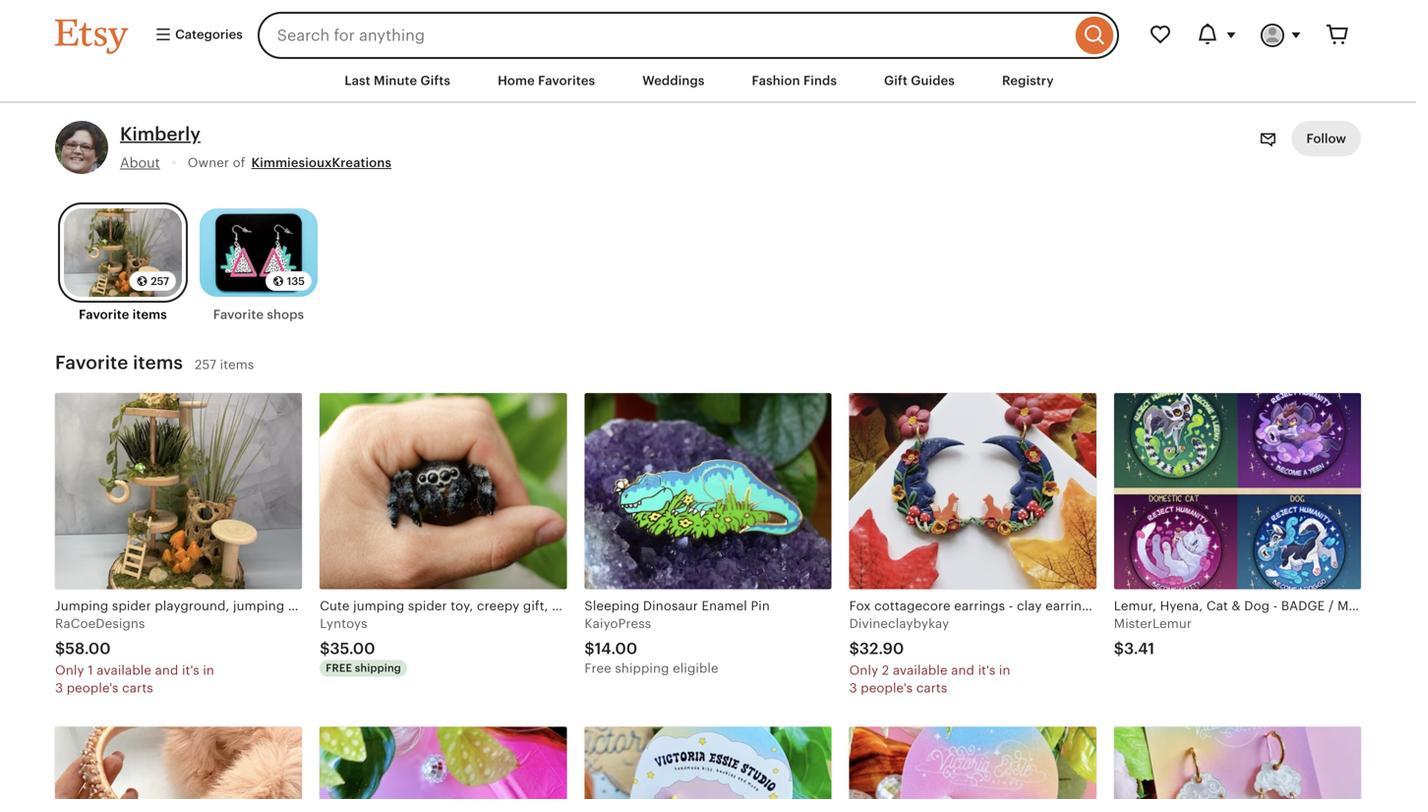 Task type: describe. For each thing, give the bounding box(es) containing it.
enamel
[[702, 599, 748, 614]]

badge
[[1282, 599, 1326, 614]]

shipping inside sleeping dinosaur enamel pin kaiyopress $ 14.00 free shipping eligible
[[615, 662, 670, 676]]

lyntoys $ 35.00 free shipping
[[320, 617, 401, 675]]

racoedesigns
[[55, 617, 145, 632]]

kimmiesiouxkreations
[[251, 155, 392, 170]]

$ for 58.00
[[55, 640, 65, 658]]

dinosaur
[[643, 599, 699, 614]]

home favorites link
[[483, 63, 610, 99]]

/
[[1329, 599, 1335, 614]]

shops
[[267, 308, 304, 322]]

cute jumping spider toy, creepy gift, poseable sculpture, needle felted doll, black spider arachnida, cute kawaii monster, made to order image
[[320, 394, 567, 590]]

registry
[[1003, 73, 1054, 88]]

$ inside lemur, hyena, cat & dog - badge / magnet misterlemur $ 3.41
[[1115, 640, 1125, 658]]

lyntoys
[[320, 617, 368, 632]]

257 items
[[195, 357, 254, 372]]

categories button
[[140, 18, 252, 53]]

1
[[88, 663, 93, 678]]

magnet
[[1338, 599, 1392, 614]]

favorites
[[538, 73, 595, 88]]

1 vertical spatial favorite items
[[55, 352, 183, 373]]

sleeping dinosaur enamel pin kaiyopress $ 14.00 free shipping eligible
[[585, 599, 770, 676]]

last minute gifts
[[345, 73, 451, 88]]

fashion finds link
[[737, 63, 852, 99]]

jumping spider playground, jumping spider decoration, jumping spider decor, jumping spider habitat, air plant image
[[55, 394, 302, 590]]

kimberly button
[[120, 121, 201, 147]]

only for 58.00
[[55, 663, 84, 678]]

divineclaybykay
[[850, 617, 950, 632]]

misterlemur
[[1115, 617, 1193, 632]]

and for 32.90
[[952, 663, 975, 678]]

sleeping
[[585, 599, 640, 614]]

fashion finds
[[752, 73, 837, 88]]

lemur, hyena, cat & dog - badge / magnet misterlemur $ 3.41
[[1115, 599, 1392, 658]]

weddings
[[643, 73, 705, 88]]

favorite shops
[[213, 308, 304, 322]]

home favorites
[[498, 73, 595, 88]]

none search field inside categories banner
[[258, 12, 1120, 59]]

32.90
[[860, 640, 905, 658]]

head in the clouds (stars) earrings image
[[1115, 728, 1362, 800]]

people's for 32.90
[[861, 681, 913, 696]]

3 for 58.00
[[55, 681, 63, 696]]

gift guides link
[[870, 63, 970, 99]]

people's for 58.00
[[67, 681, 119, 696]]

in for 32.90
[[1000, 663, 1011, 678]]

of
[[233, 155, 246, 170]]

Search for anything text field
[[258, 12, 1071, 59]]

fox cottagecore earrings - clay earrings uk - woodland jewellery - mushroom earrings image
[[850, 394, 1097, 590]]

it's for 58.00
[[182, 663, 200, 678]]

guides
[[911, 73, 955, 88]]

about
[[120, 155, 160, 171]]

$ for 35.00
[[320, 640, 330, 658]]

2
[[882, 663, 890, 678]]

available for 32.90
[[893, 663, 948, 678]]

cat
[[1207, 599, 1229, 614]]

shipping inside lyntoys $ 35.00 free shipping
[[355, 662, 401, 675]]

available for 58.00
[[97, 663, 152, 678]]

owner
[[188, 155, 229, 170]]

kimmiesiouxkreations link
[[251, 154, 392, 172]]

gifts
[[421, 73, 451, 88]]

$ for 32.90
[[850, 640, 860, 658]]

and for 58.00
[[155, 663, 178, 678]]

finds
[[804, 73, 837, 88]]

58.00
[[65, 640, 111, 658]]

0 vertical spatial favorite items
[[79, 308, 167, 322]]



Task type: locate. For each thing, give the bounding box(es) containing it.
carts inside the racoedesigns $ 58.00 only 1 available and it's in 3 people's carts
[[122, 681, 153, 696]]

follow
[[1307, 132, 1347, 146]]

only inside divineclaybykay $ 32.90 only 2 available and it's in 3 people's carts
[[850, 663, 879, 678]]

last minute gifts link
[[330, 63, 465, 99]]

carts inside divineclaybykay $ 32.90 only 2 available and it's in 3 people's carts
[[917, 681, 948, 696]]

campfire earrings image
[[850, 728, 1097, 800]]

available right 1
[[97, 663, 152, 678]]

follow link
[[1292, 121, 1362, 157]]

hyena,
[[1161, 599, 1204, 614]]

2 only from the left
[[850, 663, 879, 678]]

pin
[[751, 599, 770, 614]]

only left 1
[[55, 663, 84, 678]]

1 and from the left
[[155, 663, 178, 678]]

people's inside divineclaybykay $ 32.90 only 2 available and it's in 3 people's carts
[[861, 681, 913, 696]]

super star earrings image
[[585, 728, 832, 800]]

available
[[97, 663, 152, 678], [893, 663, 948, 678]]

people's down 1
[[67, 681, 119, 696]]

135
[[287, 276, 305, 288]]

minute
[[374, 73, 417, 88]]

menu bar containing last minute gifts
[[20, 59, 1397, 103]]

shipping down '14.00'
[[615, 662, 670, 676]]

people's
[[67, 681, 119, 696], [861, 681, 913, 696]]

categories
[[172, 27, 243, 42]]

$ inside lyntoys $ 35.00 free shipping
[[320, 640, 330, 658]]

1 horizontal spatial it's
[[979, 663, 996, 678]]

3 for 32.90
[[850, 681, 858, 696]]

14.00
[[595, 640, 638, 658]]

favorite for 257
[[79, 308, 129, 322]]

carts down divineclaybykay
[[917, 681, 948, 696]]

0 horizontal spatial people's
[[67, 681, 119, 696]]

people's down 2
[[861, 681, 913, 696]]

menu bar
[[20, 59, 1397, 103]]

only inside the racoedesigns $ 58.00 only 1 available and it's in 3 people's carts
[[55, 663, 84, 678]]

owner of kimmiesiouxkreations
[[188, 155, 392, 170]]

1 horizontal spatial shipping
[[615, 662, 670, 676]]

categories banner
[[20, 0, 1397, 59]]

0 horizontal spatial 3
[[55, 681, 63, 696]]

1 in from the left
[[203, 663, 214, 678]]

1 people's from the left
[[67, 681, 119, 696]]

about button
[[120, 153, 160, 173]]

None search field
[[258, 12, 1120, 59]]

0 horizontal spatial and
[[155, 663, 178, 678]]

-
[[1274, 599, 1278, 614]]

available inside divineclaybykay $ 32.90 only 2 available and it's in 3 people's carts
[[893, 663, 948, 678]]

2 carts from the left
[[917, 681, 948, 696]]

&
[[1232, 599, 1241, 614]]

gift guides
[[885, 73, 955, 88]]

lemur, hyena, cat & dog - badge / magnet image
[[1115, 394, 1362, 590]]

5 $ from the left
[[1115, 640, 1125, 658]]

2 $ from the left
[[320, 640, 330, 658]]

dog
[[1245, 599, 1270, 614]]

3 down divineclaybykay
[[850, 681, 858, 696]]

in up fluffy fur ear warmer, hand-stittched real rabbit fur earmuffs, decorated warm earmuffs, peach womans earmuffs, winter accessory, cute gift image
[[203, 663, 214, 678]]

0 vertical spatial 257
[[151, 276, 169, 288]]

1 vertical spatial 257
[[195, 357, 217, 372]]

disco tree image
[[320, 728, 567, 800]]

0 horizontal spatial carts
[[122, 681, 153, 696]]

only for 32.90
[[850, 663, 879, 678]]

1 horizontal spatial 257
[[195, 357, 217, 372]]

2 and from the left
[[952, 663, 975, 678]]

1 only from the left
[[55, 663, 84, 678]]

3 inside the racoedesigns $ 58.00 only 1 available and it's in 3 people's carts
[[55, 681, 63, 696]]

lemur,
[[1115, 599, 1157, 614]]

shipping
[[615, 662, 670, 676], [355, 662, 401, 675]]

$ inside the racoedesigns $ 58.00 only 1 available and it's in 3 people's carts
[[55, 640, 65, 658]]

available inside the racoedesigns $ 58.00 only 1 available and it's in 3 people's carts
[[97, 663, 152, 678]]

4 $ from the left
[[850, 640, 860, 658]]

0 horizontal spatial in
[[203, 663, 214, 678]]

favorite
[[79, 308, 129, 322], [213, 308, 264, 322], [55, 352, 128, 373]]

2 it's from the left
[[979, 663, 996, 678]]

carts for 58.00
[[122, 681, 153, 696]]

0 horizontal spatial shipping
[[355, 662, 401, 675]]

items
[[133, 308, 167, 322], [133, 352, 183, 373], [220, 357, 254, 372]]

carts for 32.90
[[917, 681, 948, 696]]

racoedesigns $ 58.00 only 1 available and it's in 3 people's carts
[[55, 617, 214, 696]]

in inside the racoedesigns $ 58.00 only 1 available and it's in 3 people's carts
[[203, 663, 214, 678]]

2 available from the left
[[893, 663, 948, 678]]

1 3 from the left
[[55, 681, 63, 696]]

weddings link
[[628, 63, 720, 99]]

carts down the racoedesigns
[[122, 681, 153, 696]]

3 $ from the left
[[585, 640, 595, 658]]

2 people's from the left
[[861, 681, 913, 696]]

only left 2
[[850, 663, 879, 678]]

0 horizontal spatial only
[[55, 663, 84, 678]]

fluffy fur ear warmer, hand-stittched real rabbit fur earmuffs, decorated warm earmuffs, peach womans earmuffs, winter accessory, cute gift image
[[55, 728, 302, 800]]

it's up fluffy fur ear warmer, hand-stittched real rabbit fur earmuffs, decorated warm earmuffs, peach womans earmuffs, winter accessory, cute gift image
[[182, 663, 200, 678]]

$ inside sleeping dinosaur enamel pin kaiyopress $ 14.00 free shipping eligible
[[585, 640, 595, 658]]

1 $ from the left
[[55, 640, 65, 658]]

kimberly
[[120, 124, 201, 145]]

favorite for 135
[[213, 308, 264, 322]]

it's inside the racoedesigns $ 58.00 only 1 available and it's in 3 people's carts
[[182, 663, 200, 678]]

kaiyopress
[[585, 617, 652, 632]]

1 horizontal spatial carts
[[917, 681, 948, 696]]

1 horizontal spatial people's
[[861, 681, 913, 696]]

it's up campfire earrings image
[[979, 663, 996, 678]]

home
[[498, 73, 535, 88]]

1 horizontal spatial in
[[1000, 663, 1011, 678]]

1 horizontal spatial available
[[893, 663, 948, 678]]

1 it's from the left
[[182, 663, 200, 678]]

3 down the racoedesigns
[[55, 681, 63, 696]]

2 3 from the left
[[850, 681, 858, 696]]

carts
[[122, 681, 153, 696], [917, 681, 948, 696]]

in for 58.00
[[203, 663, 214, 678]]

available right 2
[[893, 663, 948, 678]]

people's inside the racoedesigns $ 58.00 only 1 available and it's in 3 people's carts
[[67, 681, 119, 696]]

divineclaybykay $ 32.90 only 2 available and it's in 3 people's carts
[[850, 617, 1011, 696]]

fashion
[[752, 73, 801, 88]]

35.00
[[330, 640, 375, 658]]

shipping down 35.00 at the bottom of page
[[355, 662, 401, 675]]

and
[[155, 663, 178, 678], [952, 663, 975, 678]]

2 in from the left
[[1000, 663, 1011, 678]]

last
[[345, 73, 371, 88]]

it's
[[182, 663, 200, 678], [979, 663, 996, 678]]

registry link
[[988, 63, 1069, 99]]

0 horizontal spatial it's
[[182, 663, 200, 678]]

in
[[203, 663, 214, 678], [1000, 663, 1011, 678]]

and right 1
[[155, 663, 178, 678]]

free
[[585, 662, 612, 676]]

1 available from the left
[[97, 663, 152, 678]]

1 horizontal spatial and
[[952, 663, 975, 678]]

favorite items
[[79, 308, 167, 322], [55, 352, 183, 373]]

free
[[326, 662, 352, 675]]

and inside the racoedesigns $ 58.00 only 1 available and it's in 3 people's carts
[[155, 663, 178, 678]]

3 inside divineclaybykay $ 32.90 only 2 available and it's in 3 people's carts
[[850, 681, 858, 696]]

257 for 257 items
[[195, 357, 217, 372]]

$ inside divineclaybykay $ 32.90 only 2 available and it's in 3 people's carts
[[850, 640, 860, 658]]

$
[[55, 640, 65, 658], [320, 640, 330, 658], [585, 640, 595, 658], [850, 640, 860, 658], [1115, 640, 1125, 658]]

3.41
[[1125, 640, 1155, 658]]

sleeping dinosaur enamel pin image
[[585, 394, 832, 590]]

it's for 32.90
[[979, 663, 996, 678]]

1 horizontal spatial only
[[850, 663, 879, 678]]

in inside divineclaybykay $ 32.90 only 2 available and it's in 3 people's carts
[[1000, 663, 1011, 678]]

1 carts from the left
[[122, 681, 153, 696]]

only
[[55, 663, 84, 678], [850, 663, 879, 678]]

and inside divineclaybykay $ 32.90 only 2 available and it's in 3 people's carts
[[952, 663, 975, 678]]

eligible
[[673, 662, 719, 676]]

1 horizontal spatial 3
[[850, 681, 858, 696]]

it's inside divineclaybykay $ 32.90 only 2 available and it's in 3 people's carts
[[979, 663, 996, 678]]

in up campfire earrings image
[[1000, 663, 1011, 678]]

gift
[[885, 73, 908, 88]]

and right 2
[[952, 663, 975, 678]]

0 horizontal spatial available
[[97, 663, 152, 678]]

257
[[151, 276, 169, 288], [195, 357, 217, 372]]

3
[[55, 681, 63, 696], [850, 681, 858, 696]]

257 for 257
[[151, 276, 169, 288]]

0 horizontal spatial 257
[[151, 276, 169, 288]]



Task type: vqa. For each thing, say whether or not it's contained in the screenshot.
2nd Holiday from the right
no



